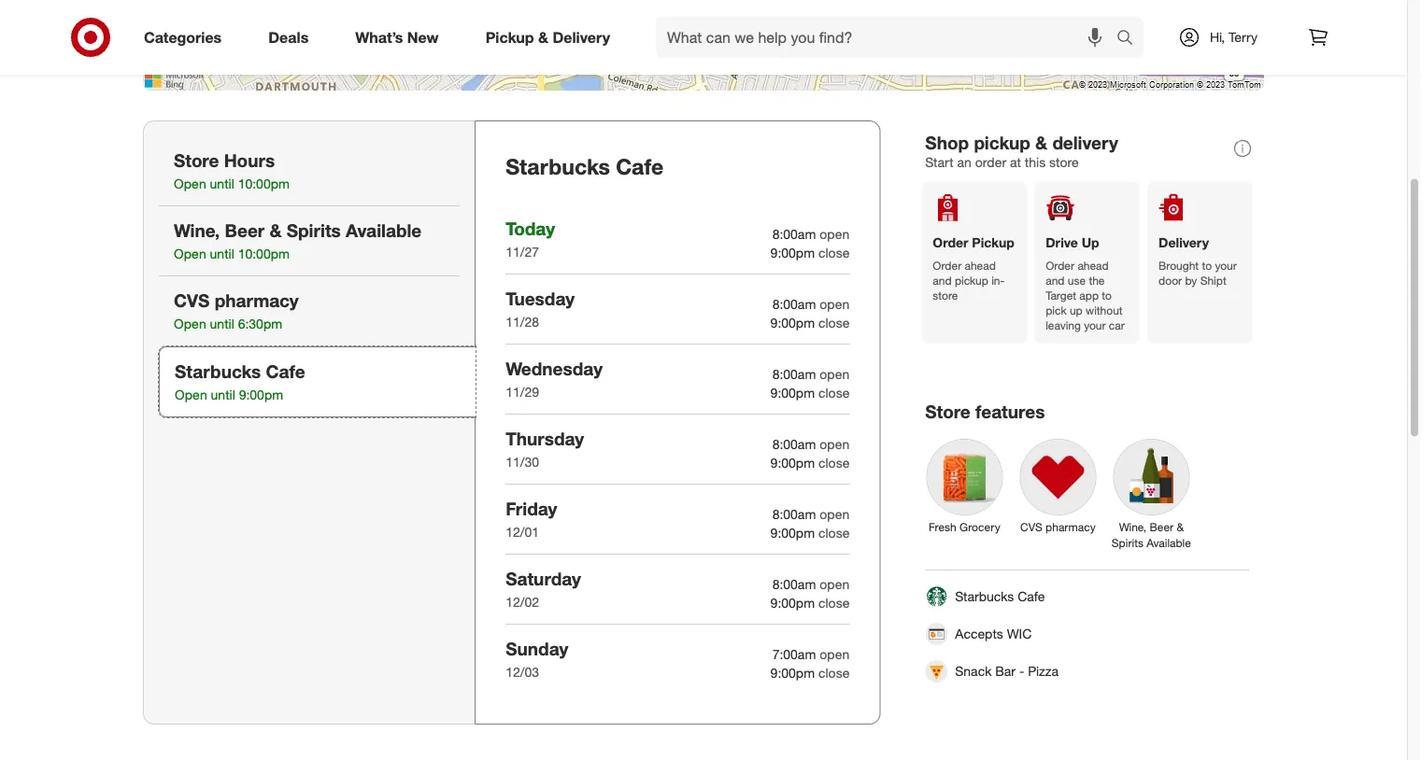 Task type: describe. For each thing, give the bounding box(es) containing it.
drive up order ahead and use the target app to pick up without leaving your car
[[1046, 235, 1125, 333]]

8:00am for friday
[[773, 507, 816, 523]]

what's new
[[355, 28, 439, 46]]

an
[[958, 155, 972, 171]]

12/01
[[506, 525, 539, 541]]

by
[[1186, 274, 1198, 288]]

12/03
[[506, 665, 539, 682]]

10:00pm inside store hours open until 10:00pm
[[238, 176, 290, 193]]

close for friday
[[819, 526, 850, 542]]

until for starbucks
[[211, 388, 235, 404]]

9:00pm for wednesday
[[771, 386, 815, 402]]

store features
[[926, 402, 1046, 423]]

wine, beer & spirits available
[[1112, 521, 1192, 551]]

hours
[[224, 150, 275, 172]]

-
[[1020, 664, 1025, 681]]

pickup & delivery link
[[470, 17, 634, 58]]

features
[[976, 402, 1046, 423]]

shop pickup & delivery start an order at this store
[[926, 132, 1119, 171]]

pickup inside order pickup order ahead and pickup in- store
[[955, 274, 989, 288]]

8:00am open 9:00pm close for today
[[771, 227, 850, 262]]

order for drive up
[[1046, 259, 1075, 273]]

and for order
[[933, 274, 952, 288]]

sunday 12/03
[[506, 639, 569, 682]]

7:00am
[[773, 647, 816, 664]]

saturday
[[506, 569, 581, 590]]

8:00am open 9:00pm close for friday
[[771, 507, 850, 542]]

search
[[1109, 30, 1154, 48]]

open for today
[[820, 227, 850, 243]]

tuesday 11/28
[[506, 288, 575, 331]]

9:00pm inside starbucks cafe open until 9:00pm
[[239, 388, 283, 404]]

fresh
[[929, 521, 957, 535]]

ahead for pickup
[[965, 259, 996, 273]]

close for tuesday
[[819, 315, 850, 332]]

to inside drive up order ahead and use the target app to pick up without leaving your car
[[1103, 289, 1112, 303]]

wic
[[1008, 627, 1032, 643]]

hi, terry
[[1211, 29, 1258, 45]]

categories
[[144, 28, 222, 46]]

car
[[1110, 319, 1125, 333]]

friday 12/01
[[506, 499, 558, 541]]

shop
[[926, 132, 970, 154]]

11/28
[[506, 315, 539, 331]]

cvs pharmacy link
[[1012, 431, 1105, 540]]

thursday 11/30
[[506, 429, 584, 471]]

fresh grocery link
[[918, 431, 1012, 540]]

target
[[1046, 289, 1077, 303]]

8:00am open 9:00pm close for thursday
[[771, 437, 850, 472]]

wine, beer & spirits available open until 10:00pm
[[174, 220, 422, 263]]

open for wednesday
[[820, 367, 850, 383]]

8:00am for tuesday
[[773, 297, 816, 313]]

shipt
[[1201, 274, 1227, 288]]

accepts
[[956, 627, 1004, 643]]

wine, beer & spirits available link
[[1105, 431, 1199, 556]]

today 11/27
[[506, 218, 555, 261]]

up
[[1070, 304, 1083, 318]]

store inside order pickup order ahead and pickup in- store
[[933, 289, 959, 303]]

snack
[[956, 664, 992, 681]]

open for starbucks cafe
[[175, 388, 207, 404]]

start
[[926, 155, 954, 171]]

friday
[[506, 499, 558, 520]]

your inside 'delivery brought to your door by shipt'
[[1216, 259, 1237, 273]]

app
[[1080, 289, 1099, 303]]

sunday
[[506, 639, 569, 660]]

order pickup order ahead and pickup in- store
[[933, 235, 1015, 303]]

pick
[[1046, 304, 1067, 318]]

0 horizontal spatial delivery
[[553, 28, 610, 46]]

0 horizontal spatial starbucks cafe
[[506, 154, 664, 180]]

bar
[[996, 664, 1016, 681]]

8:00am for today
[[773, 227, 816, 243]]

accepts wic
[[956, 627, 1032, 643]]

10:00pm inside wine, beer & spirits available open until 10:00pm
[[238, 247, 290, 263]]

without
[[1086, 304, 1123, 318]]

cvs pharmacy open until 6:30pm
[[174, 290, 299, 333]]

11/27
[[506, 245, 539, 261]]

open for cvs pharmacy
[[174, 317, 206, 333]]

brought
[[1159, 259, 1200, 273]]

& for wine, beer & spirits available open until 10:00pm
[[270, 220, 282, 242]]

until for store
[[210, 176, 234, 193]]

grocery
[[960, 521, 1001, 535]]

0 vertical spatial starbucks
[[506, 154, 610, 180]]

open for friday
[[820, 507, 850, 523]]

12/02
[[506, 595, 539, 611]]

order
[[976, 155, 1007, 171]]

at
[[1011, 155, 1022, 171]]

store hours open until 10:00pm
[[174, 150, 290, 193]]

this
[[1025, 155, 1046, 171]]

up
[[1082, 235, 1100, 252]]

drive
[[1046, 235, 1079, 252]]

8:00am for thursday
[[773, 437, 816, 453]]

11/29
[[506, 385, 539, 401]]

the
[[1089, 274, 1105, 288]]

pizza
[[1029, 664, 1059, 681]]

to inside 'delivery brought to your door by shipt'
[[1203, 259, 1213, 273]]

until inside wine, beer & spirits available open until 10:00pm
[[210, 247, 234, 263]]

8:00am open 9:00pm close for saturday
[[771, 577, 850, 612]]

delivery inside 'delivery brought to your door by shipt'
[[1159, 235, 1210, 252]]

snack bar - pizza
[[956, 664, 1059, 681]]

9:00pm for sunday
[[771, 666, 815, 682]]



Task type: vqa. For each thing, say whether or not it's contained in the screenshot.
the rightmost "Add to cart" BUTTON
no



Task type: locate. For each thing, give the bounding box(es) containing it.
1 horizontal spatial cafe
[[616, 154, 664, 180]]

close for saturday
[[819, 596, 850, 612]]

2 8:00am open 9:00pm close from the top
[[771, 297, 850, 332]]

9:00pm for thursday
[[771, 456, 815, 472]]

4 8:00am from the top
[[773, 437, 816, 453]]

7 open from the top
[[820, 647, 850, 664]]

wine, down store hours open until 10:00pm on the top of page
[[174, 220, 220, 242]]

delivery
[[553, 28, 610, 46], [1159, 235, 1210, 252]]

open
[[174, 176, 206, 193], [174, 247, 206, 263], [174, 317, 206, 333], [175, 388, 207, 404]]

1 vertical spatial beer
[[1150, 521, 1174, 535]]

store
[[1050, 155, 1079, 171], [933, 289, 959, 303]]

5 8:00am open 9:00pm close from the top
[[771, 507, 850, 542]]

deals
[[269, 28, 309, 46]]

and up target
[[1046, 274, 1065, 288]]

starbucks cafe up the today
[[506, 154, 664, 180]]

9:00pm
[[771, 245, 815, 262], [771, 315, 815, 332], [771, 386, 815, 402], [239, 388, 283, 404], [771, 456, 815, 472], [771, 526, 815, 542], [771, 596, 815, 612], [771, 666, 815, 682]]

0 vertical spatial beer
[[225, 220, 265, 242]]

cvs for cvs pharmacy
[[1021, 521, 1043, 535]]

2 open from the top
[[820, 297, 850, 313]]

open for sunday
[[820, 647, 850, 664]]

0 vertical spatial wine,
[[174, 220, 220, 242]]

cvs for cvs pharmacy open until 6:30pm
[[174, 290, 210, 312]]

1 horizontal spatial your
[[1216, 259, 1237, 273]]

delivery brought to your door by shipt
[[1159, 235, 1237, 288]]

until inside cvs pharmacy open until 6:30pm
[[210, 317, 234, 333]]

1 vertical spatial pickup
[[973, 235, 1015, 252]]

1 vertical spatial starbucks
[[175, 361, 261, 383]]

1 open from the top
[[820, 227, 850, 243]]

close inside 7:00am open 9:00pm close
[[819, 666, 850, 682]]

hi,
[[1211, 29, 1226, 45]]

and inside order pickup order ahead and pickup in- store
[[933, 274, 952, 288]]

8:00am open 9:00pm close for wednesday
[[771, 367, 850, 402]]

10:00pm down hours
[[238, 176, 290, 193]]

1 vertical spatial your
[[1085, 319, 1106, 333]]

4 open from the top
[[820, 437, 850, 453]]

your down without
[[1085, 319, 1106, 333]]

0 horizontal spatial your
[[1085, 319, 1106, 333]]

wednesday
[[506, 358, 603, 380]]

1 8:00am open 9:00pm close from the top
[[771, 227, 850, 262]]

open
[[820, 227, 850, 243], [820, 297, 850, 313], [820, 367, 850, 383], [820, 437, 850, 453], [820, 507, 850, 523], [820, 577, 850, 594], [820, 647, 850, 664]]

and
[[933, 274, 952, 288], [1046, 274, 1065, 288]]

5 8:00am from the top
[[773, 507, 816, 523]]

pharmacy for cvs pharmacy open until 6:30pm
[[215, 290, 299, 312]]

beer inside wine, beer & spirits available open until 10:00pm
[[225, 220, 265, 242]]

11/30
[[506, 455, 539, 471]]

0 vertical spatial starbucks cafe
[[506, 154, 664, 180]]

in-
[[992, 274, 1005, 288]]

9:00pm for today
[[771, 245, 815, 262]]

cvs pharmacy
[[1021, 521, 1096, 535]]

starbucks cafe open until 9:00pm
[[175, 361, 305, 404]]

1 horizontal spatial spirits
[[1112, 537, 1144, 551]]

0 vertical spatial cafe
[[616, 154, 664, 180]]

today
[[506, 218, 555, 240]]

2 horizontal spatial starbucks
[[956, 589, 1015, 606]]

2 vertical spatial cafe
[[1018, 589, 1046, 606]]

6 close from the top
[[819, 596, 850, 612]]

3 open from the top
[[820, 367, 850, 383]]

1 horizontal spatial to
[[1203, 259, 1213, 273]]

wine, for wine, beer & spirits available open until 10:00pm
[[174, 220, 220, 242]]

ahead inside order pickup order ahead and pickup in- store
[[965, 259, 996, 273]]

& inside wine, beer & spirits available
[[1177, 521, 1184, 535]]

9:00pm for friday
[[771, 526, 815, 542]]

ahead up the
[[1078, 259, 1109, 273]]

pharmacy
[[215, 290, 299, 312], [1046, 521, 1096, 535]]

6 8:00am open 9:00pm close from the top
[[771, 577, 850, 612]]

What can we help you find? suggestions appear below search field
[[656, 17, 1122, 58]]

1 close from the top
[[819, 245, 850, 262]]

0 horizontal spatial wine,
[[174, 220, 220, 242]]

0 horizontal spatial cafe
[[266, 361, 305, 383]]

0 vertical spatial your
[[1216, 259, 1237, 273]]

use
[[1068, 274, 1086, 288]]

starbucks cafe
[[506, 154, 664, 180], [956, 589, 1046, 606]]

0 vertical spatial available
[[346, 220, 422, 242]]

0 horizontal spatial store
[[174, 150, 219, 172]]

cvs inside cvs pharmacy open until 6:30pm
[[174, 290, 210, 312]]

saturday 12/02
[[506, 569, 581, 611]]

8:00am for wednesday
[[773, 367, 816, 383]]

available
[[346, 220, 422, 242], [1147, 537, 1192, 551]]

open inside store hours open until 10:00pm
[[174, 176, 206, 193]]

1 vertical spatial starbucks cafe
[[956, 589, 1046, 606]]

& inside wine, beer & spirits available open until 10:00pm
[[270, 220, 282, 242]]

9:00pm inside 7:00am open 9:00pm close
[[771, 666, 815, 682]]

0 horizontal spatial ahead
[[965, 259, 996, 273]]

1 horizontal spatial available
[[1147, 537, 1192, 551]]

6 open from the top
[[820, 577, 850, 594]]

& for wine, beer & spirits available
[[1177, 521, 1184, 535]]

0 vertical spatial to
[[1203, 259, 1213, 273]]

1 vertical spatial pickup
[[955, 274, 989, 288]]

1 horizontal spatial store
[[1050, 155, 1079, 171]]

store for store hours open until 10:00pm
[[174, 150, 219, 172]]

1 vertical spatial cafe
[[266, 361, 305, 383]]

wednesday 11/29
[[506, 358, 603, 401]]

leaving
[[1046, 319, 1082, 333]]

ahead inside drive up order ahead and use the target app to pick up without leaving your car
[[1078, 259, 1109, 273]]

pickup left in-
[[955, 274, 989, 288]]

starbucks up accepts
[[956, 589, 1015, 606]]

tuesday
[[506, 288, 575, 310]]

1 horizontal spatial pickup
[[973, 235, 1015, 252]]

0 horizontal spatial spirits
[[287, 220, 341, 242]]

open for store hours
[[174, 176, 206, 193]]

and for drive
[[1046, 274, 1065, 288]]

1 vertical spatial store
[[926, 402, 971, 423]]

spirits for wine, beer & spirits available open until 10:00pm
[[287, 220, 341, 242]]

until inside starbucks cafe open until 9:00pm
[[211, 388, 235, 404]]

1 vertical spatial wine,
[[1120, 521, 1147, 535]]

0 horizontal spatial to
[[1103, 289, 1112, 303]]

your up shipt
[[1216, 259, 1237, 273]]

1 vertical spatial to
[[1103, 289, 1112, 303]]

store for store features
[[926, 402, 971, 423]]

to
[[1203, 259, 1213, 273], [1103, 289, 1112, 303]]

close for sunday
[[819, 666, 850, 682]]

and inside drive up order ahead and use the target app to pick up without leaving your car
[[1046, 274, 1065, 288]]

ahead
[[965, 259, 996, 273], [1078, 259, 1109, 273]]

0 horizontal spatial store
[[933, 289, 959, 303]]

until for cvs
[[210, 317, 234, 333]]

0 vertical spatial delivery
[[553, 28, 610, 46]]

9:00pm for tuesday
[[771, 315, 815, 332]]

until up cvs pharmacy open until 6:30pm
[[210, 247, 234, 263]]

close for wednesday
[[819, 386, 850, 402]]

store inside store hours open until 10:00pm
[[174, 150, 219, 172]]

8:00am open 9:00pm close for tuesday
[[771, 297, 850, 332]]

terry
[[1229, 29, 1258, 45]]

1 horizontal spatial cvs
[[1021, 521, 1043, 535]]

1 and from the left
[[933, 274, 952, 288]]

available inside wine, beer & spirits available
[[1147, 537, 1192, 551]]

what's
[[355, 28, 403, 46]]

2 10:00pm from the top
[[238, 247, 290, 263]]

1 horizontal spatial delivery
[[1159, 235, 1210, 252]]

0 vertical spatial pickup
[[975, 132, 1031, 154]]

delivery
[[1053, 132, 1119, 154]]

and left in-
[[933, 274, 952, 288]]

0 horizontal spatial cvs
[[174, 290, 210, 312]]

pickup up in-
[[973, 235, 1015, 252]]

open for saturday
[[820, 577, 850, 594]]

1 8:00am from the top
[[773, 227, 816, 243]]

0 horizontal spatial starbucks
[[175, 361, 261, 383]]

8:00am open 9:00pm close
[[771, 227, 850, 262], [771, 297, 850, 332], [771, 367, 850, 402], [771, 437, 850, 472], [771, 507, 850, 542], [771, 577, 850, 612]]

order for order pickup
[[933, 259, 962, 273]]

until left '6:30pm'
[[210, 317, 234, 333]]

1 horizontal spatial starbucks
[[506, 154, 610, 180]]

available for wine, beer & spirits available
[[1147, 537, 1192, 551]]

close for thursday
[[819, 456, 850, 472]]

spirits inside wine, beer & spirits available
[[1112, 537, 1144, 551]]

open inside 7:00am open 9:00pm close
[[820, 647, 850, 664]]

9:00pm for saturday
[[771, 596, 815, 612]]

1 vertical spatial delivery
[[1159, 235, 1210, 252]]

8:00am
[[773, 227, 816, 243], [773, 297, 816, 313], [773, 367, 816, 383], [773, 437, 816, 453], [773, 507, 816, 523], [773, 577, 816, 594]]

2 ahead from the left
[[1078, 259, 1109, 273]]

starbucks inside starbucks cafe open until 9:00pm
[[175, 361, 261, 383]]

open inside starbucks cafe open until 9:00pm
[[175, 388, 207, 404]]

0 horizontal spatial available
[[346, 220, 422, 242]]

pickup up order
[[975, 132, 1031, 154]]

0 horizontal spatial and
[[933, 274, 952, 288]]

0 horizontal spatial pharmacy
[[215, 290, 299, 312]]

order
[[933, 235, 969, 252], [933, 259, 962, 273], [1046, 259, 1075, 273]]

0 vertical spatial store
[[174, 150, 219, 172]]

pickup right new at the top left of the page
[[486, 28, 534, 46]]

pickup inside 'shop pickup & delivery start an order at this store'
[[975, 132, 1031, 154]]

available inside wine, beer & spirits available open until 10:00pm
[[346, 220, 422, 242]]

pharmacy left wine, beer & spirits available
[[1046, 521, 1096, 535]]

5 close from the top
[[819, 526, 850, 542]]

1 vertical spatial 10:00pm
[[238, 247, 290, 263]]

until
[[210, 176, 234, 193], [210, 247, 234, 263], [210, 317, 234, 333], [211, 388, 235, 404]]

ahead for up
[[1078, 259, 1109, 273]]

fresh grocery
[[929, 521, 1001, 535]]

6 8:00am from the top
[[773, 577, 816, 594]]

0 horizontal spatial pickup
[[486, 28, 534, 46]]

spirits
[[287, 220, 341, 242], [1112, 537, 1144, 551]]

pharmacy up '6:30pm'
[[215, 290, 299, 312]]

order inside drive up order ahead and use the target app to pick up without leaving your car
[[1046, 259, 1075, 273]]

4 8:00am open 9:00pm close from the top
[[771, 437, 850, 472]]

until down cvs pharmacy open until 6:30pm
[[211, 388, 235, 404]]

store left hours
[[174, 150, 219, 172]]

until down hours
[[210, 176, 234, 193]]

1 vertical spatial spirits
[[1112, 537, 1144, 551]]

pharmacy inside cvs pharmacy open until 6:30pm
[[215, 290, 299, 312]]

&
[[538, 28, 549, 46], [1036, 132, 1048, 154], [270, 220, 282, 242], [1177, 521, 1184, 535]]

until inside store hours open until 10:00pm
[[210, 176, 234, 193]]

open for thursday
[[820, 437, 850, 453]]

& inside 'shop pickup & delivery start an order at this store'
[[1036, 132, 1048, 154]]

1 horizontal spatial pharmacy
[[1046, 521, 1096, 535]]

5 open from the top
[[820, 507, 850, 523]]

2 horizontal spatial cafe
[[1018, 589, 1046, 606]]

cafe inside starbucks cafe open until 9:00pm
[[266, 361, 305, 383]]

wine, inside wine, beer & spirits available
[[1120, 521, 1147, 535]]

store left features
[[926, 402, 971, 423]]

pickup & delivery
[[486, 28, 610, 46]]

& for shop pickup & delivery start an order at this store
[[1036, 132, 1048, 154]]

to up shipt
[[1203, 259, 1213, 273]]

door
[[1159, 274, 1183, 288]]

starbucks down cvs pharmacy open until 6:30pm
[[175, 361, 261, 383]]

pharmacy for cvs pharmacy
[[1046, 521, 1096, 535]]

cvs
[[174, 290, 210, 312], [1021, 521, 1043, 535]]

3 8:00am from the top
[[773, 367, 816, 383]]

1 horizontal spatial and
[[1046, 274, 1065, 288]]

7:00am open 9:00pm close
[[771, 647, 850, 682]]

available for wine, beer & spirits available open until 10:00pm
[[346, 220, 422, 242]]

0 vertical spatial pharmacy
[[215, 290, 299, 312]]

store
[[174, 150, 219, 172], [926, 402, 971, 423]]

2 8:00am from the top
[[773, 297, 816, 313]]

0 vertical spatial 10:00pm
[[238, 176, 290, 193]]

starbucks up the today
[[506, 154, 610, 180]]

open for tuesday
[[820, 297, 850, 313]]

open inside wine, beer & spirits available open until 10:00pm
[[174, 247, 206, 263]]

thursday
[[506, 429, 584, 450]]

1 vertical spatial cvs
[[1021, 521, 1043, 535]]

open inside cvs pharmacy open until 6:30pm
[[174, 317, 206, 333]]

search button
[[1109, 17, 1154, 62]]

7 close from the top
[[819, 666, 850, 682]]

10:00pm up cvs pharmacy open until 6:30pm
[[238, 247, 290, 263]]

1 vertical spatial available
[[1147, 537, 1192, 551]]

beer
[[225, 220, 265, 242], [1150, 521, 1174, 535]]

what's new link
[[340, 17, 462, 58]]

1 horizontal spatial store
[[926, 402, 971, 423]]

1 horizontal spatial beer
[[1150, 521, 1174, 535]]

1 horizontal spatial ahead
[[1078, 259, 1109, 273]]

wine, inside wine, beer & spirits available open until 10:00pm
[[174, 220, 220, 242]]

wine, right cvs pharmacy
[[1120, 521, 1147, 535]]

2 vertical spatial starbucks
[[956, 589, 1015, 606]]

8:00am for saturday
[[773, 577, 816, 594]]

0 vertical spatial cvs
[[174, 290, 210, 312]]

close for today
[[819, 245, 850, 262]]

spirits inside wine, beer & spirits available open until 10:00pm
[[287, 220, 341, 242]]

beer for wine, beer & spirits available
[[1150, 521, 1174, 535]]

spirits for wine, beer & spirits available
[[1112, 537, 1144, 551]]

beer inside wine, beer & spirits available
[[1150, 521, 1174, 535]]

wine, for wine, beer & spirits available
[[1120, 521, 1147, 535]]

new
[[407, 28, 439, 46]]

0 horizontal spatial beer
[[225, 220, 265, 242]]

1 10:00pm from the top
[[238, 176, 290, 193]]

to up without
[[1103, 289, 1112, 303]]

1 ahead from the left
[[965, 259, 996, 273]]

cafe
[[616, 154, 664, 180], [266, 361, 305, 383], [1018, 589, 1046, 606]]

0 vertical spatial pickup
[[486, 28, 534, 46]]

beer for wine, beer & spirits available open until 10:00pm
[[225, 220, 265, 242]]

0 vertical spatial spirits
[[287, 220, 341, 242]]

1 vertical spatial pharmacy
[[1046, 521, 1096, 535]]

categories link
[[128, 17, 245, 58]]

pickup inside order pickup order ahead and pickup in- store
[[973, 235, 1015, 252]]

store inside 'shop pickup & delivery start an order at this store'
[[1050, 155, 1079, 171]]

close
[[819, 245, 850, 262], [819, 315, 850, 332], [819, 386, 850, 402], [819, 456, 850, 472], [819, 526, 850, 542], [819, 596, 850, 612], [819, 666, 850, 682]]

0 vertical spatial store
[[1050, 155, 1079, 171]]

ahead up in-
[[965, 259, 996, 273]]

6:30pm
[[238, 317, 282, 333]]

3 close from the top
[[819, 386, 850, 402]]

4 close from the top
[[819, 456, 850, 472]]

2 close from the top
[[819, 315, 850, 332]]

deals link
[[253, 17, 332, 58]]

1 horizontal spatial starbucks cafe
[[956, 589, 1046, 606]]

3 8:00am open 9:00pm close from the top
[[771, 367, 850, 402]]

store capabilities with hours, vertical tabs tab list
[[143, 121, 476, 726]]

1 vertical spatial store
[[933, 289, 959, 303]]

1 horizontal spatial wine,
[[1120, 521, 1147, 535]]

your
[[1216, 259, 1237, 273], [1085, 319, 1106, 333]]

cvs inside cvs pharmacy link
[[1021, 521, 1043, 535]]

2 and from the left
[[1046, 274, 1065, 288]]

starbucks cafe up the accepts wic
[[956, 589, 1046, 606]]

your inside drive up order ahead and use the target app to pick up without leaving your car
[[1085, 319, 1106, 333]]



